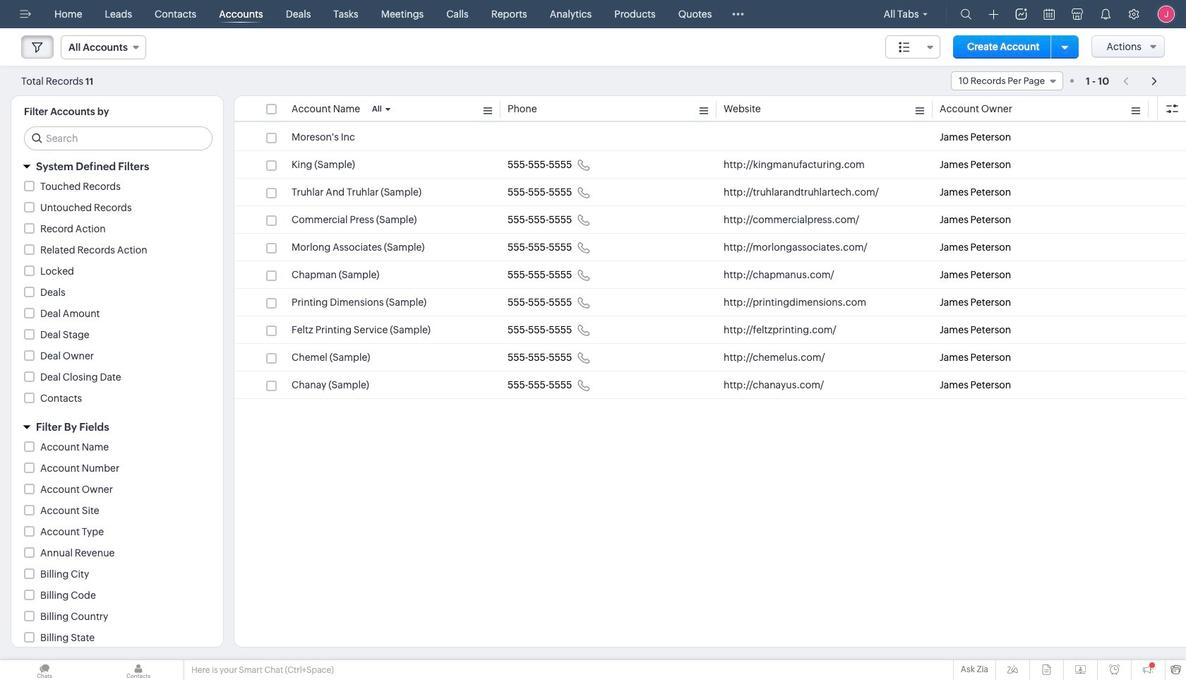 Task type: vqa. For each thing, say whether or not it's contained in the screenshot.
SEARCH image
yes



Task type: locate. For each thing, give the bounding box(es) containing it.
search image
[[961, 8, 972, 20]]

notifications image
[[1100, 8, 1112, 20]]

calendar image
[[1044, 8, 1055, 20]]

contacts image
[[94, 660, 183, 680]]

sales motivator image
[[1016, 8, 1027, 20]]

configure settings image
[[1129, 8, 1140, 20]]

quick actions image
[[989, 9, 999, 20]]

marketplace image
[[1072, 8, 1083, 20]]

chats image
[[0, 660, 89, 680]]



